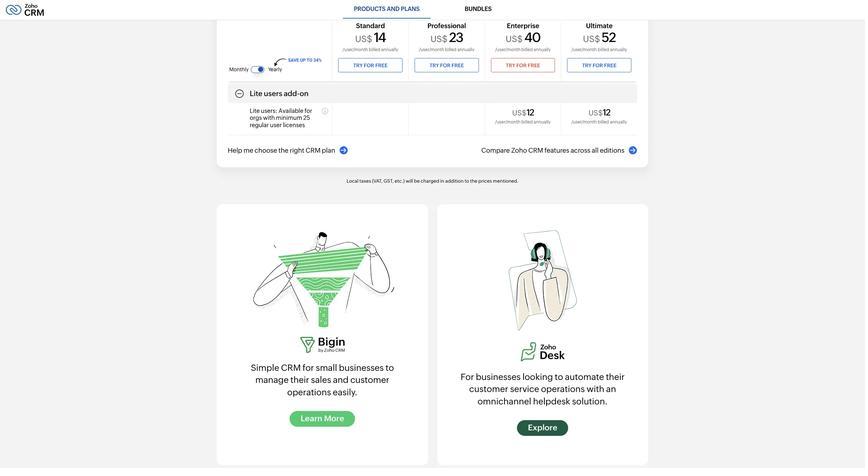 Task type: describe. For each thing, give the bounding box(es) containing it.
23
[[449, 30, 463, 45]]

try for free for 40
[[506, 63, 541, 68]]

1 horizontal spatial the
[[470, 179, 478, 184]]

monthly
[[229, 67, 249, 73]]

yearly
[[268, 67, 282, 73]]

for
[[461, 372, 474, 382]]

us$ for 40
[[506, 34, 523, 44]]

service
[[510, 385, 540, 394]]

prices
[[479, 179, 492, 184]]

1 12 from the left
[[527, 108, 534, 118]]

lite users add-on
[[250, 89, 309, 98]]

2 12 from the left
[[603, 108, 610, 118]]

gst,
[[384, 179, 394, 184]]

us$ for 52
[[583, 34, 600, 44]]

and inside simple crm for small businesses to manage their sales and customer operations easily.
[[333, 375, 349, 385]]

with inside for businesses looking to automate their customer service operations with an omnichannel helpdesk solution.
[[587, 385, 605, 394]]

help me choose the right crm plan
[[228, 147, 335, 154]]

/user/month up across
[[572, 120, 597, 125]]

1 horizontal spatial crm
[[306, 147, 321, 154]]

save
[[288, 58, 299, 63]]

right
[[290, 147, 305, 154]]

me
[[244, 147, 253, 154]]

annually for 52
[[610, 47, 628, 52]]

etc.)
[[395, 179, 405, 184]]

free for 52
[[605, 63, 617, 68]]

orgs
[[250, 115, 262, 122]]

try for free for 23
[[430, 63, 464, 68]]

mentioned.
[[493, 179, 519, 184]]

try for free for 14
[[354, 63, 388, 68]]

us$ for 14
[[355, 34, 373, 44]]

zoho crm logo image
[[5, 2, 44, 18]]

free for 14
[[376, 63, 388, 68]]

for for 40
[[517, 63, 527, 68]]

/user/month for 23
[[419, 47, 445, 52]]

14
[[374, 30, 386, 45]]

businesses inside simple crm for small businesses to manage their sales and customer operations easily.
[[339, 363, 384, 373]]

customer inside for businesses looking to automate their customer service operations with an omnichannel helpdesk solution.
[[470, 385, 509, 394]]

help
[[228, 147, 242, 154]]

marketing automation
[[250, 48, 326, 57]]

billed for 14
[[369, 47, 380, 52]]

0 horizontal spatial the
[[279, 147, 289, 154]]

52
[[602, 30, 616, 45]]

automation
[[286, 48, 326, 57]]

learn
[[301, 415, 323, 424]]

compare
[[482, 147, 510, 154]]

an
[[607, 385, 617, 394]]

easily.
[[333, 388, 358, 398]]

enterprise
[[507, 22, 540, 30]]

annually up compare zoho crm features across all editions
[[534, 120, 551, 125]]

try for free link for 14
[[339, 58, 403, 73]]

local
[[347, 179, 359, 184]]

features
[[545, 147, 570, 154]]

try for 23
[[430, 63, 439, 68]]

/user/month up zoho
[[496, 120, 521, 125]]

choose
[[255, 147, 277, 154]]

2 horizontal spatial crm
[[529, 147, 544, 154]]

save up to 34%
[[288, 58, 322, 63]]

operations inside simple crm for small businesses to manage their sales and customer operations easily.
[[287, 388, 331, 398]]

billed for 40
[[522, 47, 533, 52]]

compare zoho crm features across all editions
[[482, 147, 625, 154]]

lite users: available for orgs with minimum 25 regular user licenses
[[250, 108, 312, 129]]

marketing
[[250, 48, 285, 57]]

annually up editions
[[610, 120, 627, 125]]

try for 14
[[354, 63, 363, 68]]

to inside for businesses looking to automate their customer service operations with an omnichannel helpdesk solution.
[[555, 372, 564, 382]]

security
[[250, 69, 279, 77]]

/user/month for 52
[[572, 47, 597, 52]]

us$ for 23
[[431, 34, 448, 44]]

us$ 40 /user/month billed annually
[[496, 30, 551, 52]]

products and plans
[[354, 5, 420, 12]]

up
[[300, 58, 306, 63]]

1 us$ 12 /user/month billed annually from the left
[[496, 108, 551, 125]]

add-
[[284, 89, 300, 98]]

for for 14
[[364, 63, 374, 68]]

explore link
[[517, 421, 569, 437]]

try for free link for 23
[[415, 58, 479, 73]]

regular
[[250, 122, 269, 129]]

omnichannel
[[478, 397, 532, 407]]

with inside lite users: available for orgs with minimum 25 regular user licenses
[[263, 115, 275, 122]]

explore
[[528, 424, 558, 433]]



Task type: vqa. For each thing, say whether or not it's contained in the screenshot.
the right request
no



Task type: locate. For each thing, give the bounding box(es) containing it.
2 for from the left
[[440, 63, 451, 68]]

34%
[[314, 58, 322, 63]]

0 horizontal spatial operations
[[287, 388, 331, 398]]

annually down 23
[[458, 47, 475, 52]]

for inside lite users: available for orgs with minimum 25 regular user licenses
[[305, 108, 312, 115]]

3 try for free from the left
[[506, 63, 541, 68]]

1 try from the left
[[354, 63, 363, 68]]

us$ 12 /user/month billed annually up all
[[572, 108, 627, 125]]

annually inside us$ 14 /user/month billed annually
[[381, 47, 398, 52]]

free
[[376, 63, 388, 68], [452, 63, 464, 68], [528, 63, 541, 68], [605, 63, 617, 68]]

try down us$ 52 /user/month billed annually
[[583, 63, 592, 68]]

operations down sales
[[287, 388, 331, 398]]

products
[[354, 5, 386, 12]]

1 horizontal spatial operations
[[541, 385, 585, 394]]

0 horizontal spatial and
[[333, 375, 349, 385]]

try for free link down us$ 23 /user/month billed annually
[[415, 58, 479, 73]]

the
[[279, 147, 289, 154], [470, 179, 478, 184]]

billed for 23
[[445, 47, 457, 52]]

3 free from the left
[[528, 63, 541, 68]]

minimum
[[276, 115, 302, 122]]

annually for 23
[[458, 47, 475, 52]]

0 horizontal spatial 12
[[527, 108, 534, 118]]

1 horizontal spatial with
[[587, 385, 605, 394]]

2 try from the left
[[430, 63, 439, 68]]

billed inside us$ 14 /user/month billed annually
[[369, 47, 380, 52]]

/user/month down professional
[[419, 47, 445, 52]]

user
[[270, 122, 282, 129]]

plan
[[322, 147, 335, 154]]

licenses
[[283, 122, 305, 129]]

in
[[441, 179, 445, 184]]

sales
[[311, 375, 331, 385]]

businesses up "omnichannel"
[[476, 372, 521, 382]]

try for free link
[[339, 58, 403, 73], [415, 58, 479, 73], [491, 58, 556, 73], [568, 58, 632, 73]]

us$ inside us$ 52 /user/month billed annually
[[583, 34, 600, 44]]

1 free from the left
[[376, 63, 388, 68]]

annually down 14 on the left
[[381, 47, 398, 52]]

taxes
[[360, 179, 371, 184]]

1 try for free from the left
[[354, 63, 388, 68]]

1 horizontal spatial 12
[[603, 108, 610, 118]]

1 try for free link from the left
[[339, 58, 403, 73]]

learn more
[[301, 415, 344, 424]]

2 us$ 12 /user/month billed annually from the left
[[572, 108, 627, 125]]

0 horizontal spatial businesses
[[339, 363, 384, 373]]

billed down 23
[[445, 47, 457, 52]]

us$ 12 /user/month billed annually
[[496, 108, 551, 125], [572, 108, 627, 125]]

billed down 14 on the left
[[369, 47, 380, 52]]

billed inside us$ 40 /user/month billed annually
[[522, 47, 533, 52]]

/user/month
[[343, 47, 368, 52], [419, 47, 445, 52], [496, 47, 521, 52], [572, 47, 597, 52], [496, 120, 521, 125], [572, 120, 597, 125]]

1 vertical spatial and
[[333, 375, 349, 385]]

charged
[[421, 179, 440, 184]]

lite for lite users add-on
[[250, 89, 263, 98]]

solution.
[[572, 397, 608, 407]]

lite for lite users: available for orgs with minimum 25 regular user licenses
[[250, 108, 260, 115]]

4 for from the left
[[593, 63, 603, 68]]

us$
[[355, 34, 373, 44], [431, 34, 448, 44], [506, 34, 523, 44], [583, 34, 600, 44], [513, 109, 527, 117], [589, 109, 603, 117]]

1 vertical spatial for
[[303, 363, 314, 373]]

1 horizontal spatial and
[[387, 5, 400, 12]]

manage
[[256, 375, 289, 385]]

with up the solution.
[[587, 385, 605, 394]]

us$ 52 /user/month billed annually
[[572, 30, 628, 52]]

to inside simple crm for small businesses to manage their sales and customer operations easily.
[[386, 363, 394, 373]]

try down us$ 14 /user/month billed annually
[[354, 63, 363, 68]]

customer inside simple crm for small businesses to manage their sales and customer operations easily.
[[351, 375, 390, 385]]

bigin testimonial img image
[[251, 230, 394, 331]]

standard
[[356, 22, 385, 30]]

free down us$ 40 /user/month billed annually
[[528, 63, 541, 68]]

help me choose the right crm plan link
[[228, 147, 348, 155]]

their inside simple crm for small businesses to manage their sales and customer operations easily.
[[291, 375, 309, 385]]

try for free for 52
[[583, 63, 617, 68]]

to
[[307, 58, 313, 63], [465, 179, 469, 184], [386, 363, 394, 373], [555, 372, 564, 382]]

0 vertical spatial the
[[279, 147, 289, 154]]

us$ inside us$ 40 /user/month billed annually
[[506, 34, 523, 44]]

simple
[[251, 363, 279, 373]]

editions
[[600, 147, 625, 154]]

for
[[305, 108, 312, 115], [303, 363, 314, 373]]

/user/month down ultimate
[[572, 47, 597, 52]]

try for free down us$ 14 /user/month billed annually
[[354, 63, 388, 68]]

the left prices
[[470, 179, 478, 184]]

/user/month inside us$ 52 /user/month billed annually
[[572, 47, 597, 52]]

all
[[592, 147, 599, 154]]

plans
[[401, 5, 420, 12]]

2 try for free from the left
[[430, 63, 464, 68]]

crm up "manage"
[[281, 363, 301, 373]]

lite left users
[[250, 89, 263, 98]]

25
[[304, 115, 310, 122]]

annually down 52
[[610, 47, 628, 52]]

users
[[264, 89, 282, 98]]

12
[[527, 108, 534, 118], [603, 108, 610, 118]]

addition
[[446, 179, 464, 184]]

their up an
[[606, 372, 625, 382]]

billed for 52
[[598, 47, 609, 52]]

us$ 14 /user/month billed annually
[[343, 30, 398, 52]]

0 horizontal spatial their
[[291, 375, 309, 385]]

try for free down us$ 40 /user/month billed annually
[[506, 63, 541, 68]]

will
[[406, 179, 413, 184]]

1 horizontal spatial us$ 12 /user/month billed annually
[[572, 108, 627, 125]]

more
[[324, 415, 344, 424]]

0 vertical spatial for
[[305, 108, 312, 115]]

try for free link for 40
[[491, 58, 556, 73]]

try for 40
[[506, 63, 516, 68]]

try down us$ 23 /user/month billed annually
[[430, 63, 439, 68]]

learn more link
[[290, 412, 355, 427]]

40
[[525, 30, 541, 45]]

for down us$ 23 /user/month billed annually
[[440, 63, 451, 68]]

/user/month inside us$ 23 /user/month billed annually
[[419, 47, 445, 52]]

try for free down us$ 23 /user/month billed annually
[[430, 63, 464, 68]]

0 horizontal spatial crm
[[281, 363, 301, 373]]

1 horizontal spatial businesses
[[476, 372, 521, 382]]

2 lite from the top
[[250, 108, 260, 115]]

1 vertical spatial the
[[470, 179, 478, 184]]

1 vertical spatial with
[[587, 385, 605, 394]]

businesses up easily.
[[339, 363, 384, 373]]

available
[[279, 108, 304, 115]]

annually for 40
[[534, 47, 551, 52]]

businesses inside for businesses looking to automate their customer service operations with an omnichannel helpdesk solution.
[[476, 372, 521, 382]]

for for 52
[[593, 63, 603, 68]]

annually inside us$ 23 /user/month billed annually
[[458, 47, 475, 52]]

billed down 52
[[598, 47, 609, 52]]

try for free
[[354, 63, 388, 68], [430, 63, 464, 68], [506, 63, 541, 68], [583, 63, 617, 68]]

for down us$ 40 /user/month billed annually
[[517, 63, 527, 68]]

for down us$ 14 /user/month billed annually
[[364, 63, 374, 68]]

zoho
[[512, 147, 527, 154]]

billed down 40
[[522, 47, 533, 52]]

for for 23
[[440, 63, 451, 68]]

1 horizontal spatial their
[[606, 372, 625, 382]]

4 try from the left
[[583, 63, 592, 68]]

us$ inside us$ 23 /user/month billed annually
[[431, 34, 448, 44]]

try for 52
[[583, 63, 592, 68]]

bundles
[[465, 5, 492, 12]]

free down us$ 52 /user/month billed annually
[[605, 63, 617, 68]]

free for 23
[[452, 63, 464, 68]]

3 for from the left
[[517, 63, 527, 68]]

try for free link down us$ 14 /user/month billed annually
[[339, 58, 403, 73]]

automate
[[565, 372, 605, 382]]

free down us$ 23 /user/month billed annually
[[452, 63, 464, 68]]

businesses
[[339, 363, 384, 373], [476, 372, 521, 382]]

for businesses looking to automate their customer service operations with an omnichannel helpdesk solution.
[[461, 372, 625, 407]]

billed up zoho
[[522, 120, 533, 125]]

free for 40
[[528, 63, 541, 68]]

/user/month inside us$ 14 /user/month billed annually
[[343, 47, 368, 52]]

0 vertical spatial and
[[387, 5, 400, 12]]

/user/month down standard
[[343, 47, 368, 52]]

for
[[364, 63, 374, 68], [440, 63, 451, 68], [517, 63, 527, 68], [593, 63, 603, 68]]

ultimate
[[586, 22, 613, 30]]

try for free link for 52
[[568, 58, 632, 73]]

us$ 12 /user/month billed annually up zoho
[[496, 108, 551, 125]]

1 vertical spatial lite
[[250, 108, 260, 115]]

3 try for free link from the left
[[491, 58, 556, 73]]

lite up orgs
[[250, 108, 260, 115]]

2 try for free link from the left
[[415, 58, 479, 73]]

lite inside lite users: available for orgs with minimum 25 regular user licenses
[[250, 108, 260, 115]]

try for free link down us$ 52 /user/month billed annually
[[568, 58, 632, 73]]

3 try from the left
[[506, 63, 516, 68]]

their left sales
[[291, 375, 309, 385]]

try for free down us$ 52 /user/month billed annually
[[583, 63, 617, 68]]

helpdesk
[[533, 397, 571, 407]]

/user/month inside us$ 40 /user/month billed annually
[[496, 47, 521, 52]]

0 horizontal spatial customer
[[351, 375, 390, 385]]

customer up "omnichannel"
[[470, 385, 509, 394]]

4 try for free link from the left
[[568, 58, 632, 73]]

0 horizontal spatial with
[[263, 115, 275, 122]]

desk testimonial img image
[[494, 230, 592, 331]]

/user/month for 40
[[496, 47, 521, 52]]

and up easily.
[[333, 375, 349, 385]]

for down us$ 52 /user/month billed annually
[[593, 63, 603, 68]]

compare zoho crm features across all editions link
[[482, 147, 638, 155]]

billed inside us$ 52 /user/month billed annually
[[598, 47, 609, 52]]

4 free from the left
[[605, 63, 617, 68]]

for up 25
[[305, 108, 312, 115]]

small
[[316, 363, 337, 373]]

and left plans
[[387, 5, 400, 12]]

us$ 23 /user/month billed annually
[[419, 30, 475, 52]]

operations up the helpdesk
[[541, 385, 585, 394]]

/user/month down enterprise
[[496, 47, 521, 52]]

1 for from the left
[[364, 63, 374, 68]]

2 free from the left
[[452, 63, 464, 68]]

customer
[[351, 375, 390, 385], [470, 385, 509, 394]]

us$ inside us$ 14 /user/month billed annually
[[355, 34, 373, 44]]

(vat,
[[372, 179, 383, 184]]

for inside simple crm for small businesses to manage their sales and customer operations easily.
[[303, 363, 314, 373]]

annually for 14
[[381, 47, 398, 52]]

lite
[[250, 89, 263, 98], [250, 108, 260, 115]]

local taxes (vat, gst, etc.) will be charged in addition to the prices mentioned.
[[347, 179, 519, 184]]

customer up easily.
[[351, 375, 390, 385]]

the left right
[[279, 147, 289, 154]]

looking
[[523, 372, 553, 382]]

across
[[571, 147, 591, 154]]

1 lite from the top
[[250, 89, 263, 98]]

with down users:
[[263, 115, 275, 122]]

billed inside us$ 23 /user/month billed annually
[[445, 47, 457, 52]]

and
[[387, 5, 400, 12], [333, 375, 349, 385]]

annually down 40
[[534, 47, 551, 52]]

0 horizontal spatial us$ 12 /user/month billed annually
[[496, 108, 551, 125]]

professional
[[428, 22, 466, 30]]

simple crm for small businesses to manage their sales and customer operations easily.
[[251, 363, 394, 398]]

crm right zoho
[[529, 147, 544, 154]]

0 vertical spatial lite
[[250, 89, 263, 98]]

billed up all
[[598, 120, 609, 125]]

try for free link down us$ 40 /user/month billed annually
[[491, 58, 556, 73]]

4 try for free from the left
[[583, 63, 617, 68]]

annually inside us$ 40 /user/month billed annually
[[534, 47, 551, 52]]

crm left plan
[[306, 147, 321, 154]]

try
[[354, 63, 363, 68], [430, 63, 439, 68], [506, 63, 516, 68], [583, 63, 592, 68]]

1 horizontal spatial customer
[[470, 385, 509, 394]]

users:
[[261, 108, 278, 115]]

free down us$ 14 /user/month billed annually
[[376, 63, 388, 68]]

crm inside simple crm for small businesses to manage their sales and customer operations easily.
[[281, 363, 301, 373]]

be
[[414, 179, 420, 184]]

on
[[300, 89, 309, 98]]

0 vertical spatial with
[[263, 115, 275, 122]]

annually
[[381, 47, 398, 52], [458, 47, 475, 52], [534, 47, 551, 52], [610, 47, 628, 52], [534, 120, 551, 125], [610, 120, 627, 125]]

for up sales
[[303, 363, 314, 373]]

annually inside us$ 52 /user/month billed annually
[[610, 47, 628, 52]]

crm
[[306, 147, 321, 154], [529, 147, 544, 154], [281, 363, 301, 373]]

try down us$ 40 /user/month billed annually
[[506, 63, 516, 68]]

their inside for businesses looking to automate their customer service operations with an omnichannel helpdesk solution.
[[606, 372, 625, 382]]

operations inside for businesses looking to automate their customer service operations with an omnichannel helpdesk solution.
[[541, 385, 585, 394]]

/user/month for 14
[[343, 47, 368, 52]]



